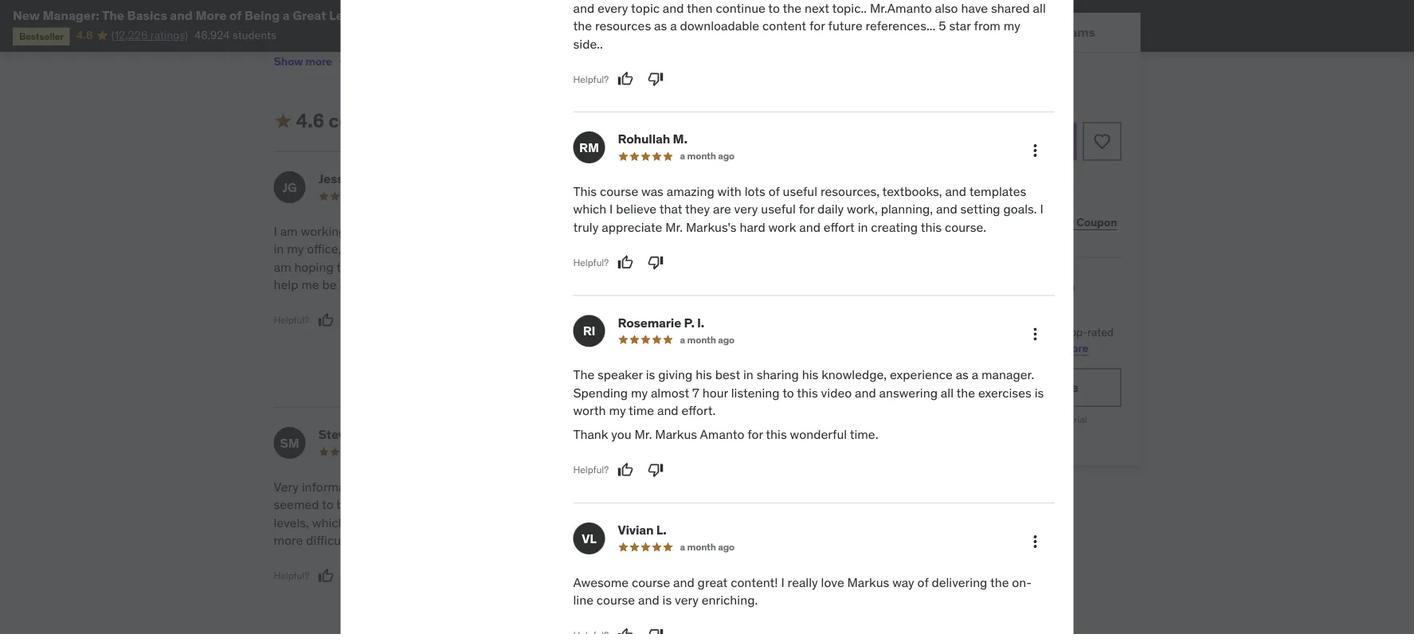 Task type: locate. For each thing, give the bounding box(es) containing it.
to left build
[[738, 532, 750, 549]]

1 vertical spatial you
[[612, 427, 632, 443]]

a inside i am working on training for the next position in my office, which is a leadership position. i am hoping these skills learned in this class will help me be an effective leader.
[[393, 241, 400, 257]]

$16.58
[[971, 414, 1000, 426]]

time
[[629, 403, 654, 419]]

mr.
[[666, 219, 683, 235], [635, 427, 652, 443]]

more for bottom show more button
[[597, 574, 624, 589]]

1 vertical spatial skills
[[565, 550, 594, 566]]

learn more
[[1031, 341, 1089, 355]]

more for middle show more button
[[597, 319, 624, 333]]

1 horizontal spatial also
[[456, 74, 477, 88]]

m. right the rohullah
[[673, 131, 688, 148]]

1 vertical spatial certified
[[403, 58, 445, 73]]

futures
[[670, 259, 711, 275]]

a month ago
[[680, 150, 735, 163], [680, 334, 735, 346], [680, 541, 735, 554]]

and inside if this was scala and it was a question on futures or promises in javascript, i might have got it
[[779, 241, 800, 257]]

for left daily at the right of page
[[799, 201, 815, 218]]

2 vertical spatial show
[[565, 574, 595, 589]]

should
[[667, 497, 705, 513]]

month up 'tips'
[[687, 541, 716, 554]]

0 horizontal spatial course.
[[369, 479, 411, 495]]

an
[[573, 435, 590, 451]]

personal inside button
[[915, 23, 967, 40]]

0 horizontal spatial mr.
[[635, 427, 652, 443]]

subscribe to udemy's top courses
[[889, 278, 1075, 318]]

more down levels,
[[274, 532, 303, 549]]

plan
[[1007, 379, 1033, 396]]

2 vertical spatial show more button
[[565, 566, 624, 598]]

also down ugl-
[[709, 58, 729, 73]]

4.6 for 4.6 course rating
[[296, 109, 325, 133]]

of right way
[[918, 575, 929, 591]]

2 vertical spatial show more
[[565, 574, 624, 589]]

on inside you asked me this question on a lecture that i have not studied yet !
[[723, 223, 737, 239]]

question inside you asked me this question on a lecture that i have not studied yet !
[[671, 223, 720, 239]]

ago down helped
[[718, 541, 735, 554]]

his right sharing in the right of the page
[[802, 367, 819, 383]]

mark review by steven l m. as helpful image
[[318, 568, 334, 584]]

with inside the this course was amazing with lots of useful resources, textbooks, and templates which i believe that they are very useful for daily work, planning, and setting goals. i truly appreciate mr. markus's hard work and effort in creating this course.
[[718, 183, 742, 200]]

change
[[745, 514, 787, 531]]

month down i.
[[687, 334, 716, 346]]

0 vertical spatial worked
[[544, 5, 581, 19]]

1 horizontal spatial will
[[744, 568, 763, 584]]

this inside i am working on training for the next position in my office, which is a leadership position. i am hoping these skills learned in this class will help me be an effective leader.
[[462, 259, 483, 275]]

g.
[[364, 171, 376, 187]]

1 horizontal spatial skills
[[565, 550, 594, 566]]

he
[[274, 5, 288, 19], [274, 43, 288, 57], [344, 58, 358, 73], [681, 58, 695, 73]]

2 vertical spatial which
[[312, 514, 345, 531]]

4.6 for 4.6
[[76, 28, 93, 42]]

0 vertical spatial mr.
[[666, 219, 683, 235]]

i right 'given.'
[[738, 568, 741, 584]]

1 vertical spatial which
[[344, 241, 378, 257]]

the inside the speaker is giving his best in sharing his knowledge, experience as a manager. spending my almost 7 hour listening to this video and answering all the exercises is worth my time and effort. thank you mr. markus amanto for this wonderful time.
[[957, 385, 976, 401]]

2 he from the left
[[709, 5, 722, 19]]

sales left representative
[[606, 5, 632, 19]]

was for this
[[721, 241, 743, 257]]

it inside the very informative course. several sections seemed to be recorded at different sound levels, which when using a laptop, made it more difficult to hear those sections.
[[503, 514, 511, 531]]

0 vertical spatial a month ago
[[680, 150, 735, 163]]

1 horizontal spatial when
[[565, 604, 596, 620]]

0 vertical spatial question
[[671, 223, 720, 239]]

an inside i am working on training for the next position in my office, which is a leadership position. i am hoping these skills learned in this class will help me be an effective leader.
[[340, 276, 354, 293]]

2 vertical spatial me
[[787, 479, 805, 495]]

show
[[274, 54, 303, 69], [565, 319, 595, 333], [565, 574, 595, 589]]

very for enriching.
[[675, 592, 699, 609]]

3 a month ago from the top
[[680, 541, 735, 554]]

manager. up exercises
[[982, 367, 1035, 383]]

he down trainer
[[681, 58, 695, 73]]

is up mark review by vivian l. as unhelpful image
[[663, 592, 672, 609]]

manager down "things"
[[602, 514, 652, 531]]

additional actions for review by rosemarie p. i. image
[[1026, 325, 1045, 344]]

levels,
[[274, 514, 309, 531]]

0 horizontal spatial the
[[102, 7, 124, 23]]

very inside the this course was amazing with lots of useful resources, textbooks, and templates which i believe that they are very useful for daily work, planning, and setting goals. i truly appreciate mr. markus's hard work and effort in creating this course.
[[734, 201, 758, 218]]

with inside get this course, plus 11,000+ of our top-rated courses, with personal plan.
[[933, 341, 955, 355]]

1 vertical spatial manager.
[[982, 367, 1035, 383]]

for
[[693, 43, 707, 57], [781, 43, 795, 57], [799, 201, 815, 218], [413, 223, 429, 239], [1036, 379, 1053, 396], [748, 427, 763, 443]]

it right got
[[721, 276, 728, 293]]

0 horizontal spatial very
[[675, 592, 699, 609]]

0 vertical spatial manager.
[[449, 5, 495, 19]]

1 horizontal spatial manager
[[748, 550, 798, 566]]

1 vertical spatial a month ago
[[680, 334, 735, 346]]

the inside he has held multiple positions as a manager. when he worked as a sales representative he built a sales team of over 400 people spanning the nordic countries. he started his own consulting business in 1998 and has worked as a certified trainer for ugl-trainings for several years. he is also a certified user of sdi® (strength deployment inventory). he is also trained in emotional debriefing, psychosynthesis and has also participated in anthony robbins mastery university.
[[406, 21, 423, 35]]

was inside the this course was amazing with lots of useful resources, textbooks, and templates which i believe that they are very useful for daily work, planning, and setting goals. i truly appreciate mr. markus's hard work and effort in creating this course.
[[642, 183, 664, 200]]

course.
[[945, 219, 987, 235], [369, 479, 411, 495], [675, 479, 716, 495]]

0 vertical spatial an
[[340, 276, 354, 293]]

2 vertical spatial a month ago
[[680, 541, 735, 554]]

2 horizontal spatial me
[[787, 479, 805, 495]]

was left 3 at the top left of the page
[[642, 183, 664, 200]]

4.6 right medium image
[[296, 109, 325, 133]]

1 vertical spatial will
[[744, 568, 763, 584]]

promises
[[729, 259, 781, 275]]

1 vertical spatial me
[[301, 276, 319, 293]]

month right per
[[1019, 414, 1046, 426]]

the up (12,226
[[102, 7, 124, 23]]

on inside i am working on training for the next position in my office, which is a leadership position. i am hoping these skills learned in this class will help me be an effective leader.
[[349, 223, 364, 239]]

when down reflect
[[565, 604, 596, 620]]

robbins
[[598, 74, 639, 88]]

which inside i am working on training for the next position in my office, which is a leadership position. i am hoping these skills learned in this class will help me be an effective leader.
[[344, 241, 378, 257]]

your
[[767, 294, 792, 311]]

is down 'training'
[[381, 241, 390, 257]]

templates
[[970, 183, 1027, 200]]

1 horizontal spatial with
[[933, 341, 955, 355]]

this left video on the bottom of the page
[[797, 385, 818, 401]]

his up 7
[[696, 367, 712, 383]]

which up these
[[344, 241, 378, 257]]

courses,
[[889, 341, 931, 355]]

course inside the this course was amazing with lots of useful resources, textbooks, and templates which i believe that they are very useful for daily work, planning, and setting goals. i truly appreciate mr. markus's hard work and effort in creating this course.
[[600, 183, 639, 200]]

the right all
[[957, 385, 976, 401]]

his
[[329, 43, 344, 57], [696, 367, 712, 383], [802, 367, 819, 383]]

you asked me this question on a lecture that i have not studied yet !
[[565, 223, 822, 257]]

1 horizontal spatial the
[[573, 367, 595, 383]]

be up helped
[[708, 497, 722, 513]]

worked
[[544, 5, 581, 19], [552, 43, 588, 57]]

vl
[[582, 531, 597, 547]]

you right thank
[[612, 427, 632, 443]]

0 vertical spatial with
[[718, 183, 742, 200]]

certified
[[614, 43, 655, 57], [403, 58, 445, 73]]

when up hear
[[349, 514, 379, 531]]

asked
[[589, 223, 623, 239]]

hard
[[740, 219, 766, 235]]

provided
[[734, 586, 784, 602]]

2 a month ago from the top
[[680, 334, 735, 346]]

this left wonderful
[[766, 427, 787, 443]]

an right given
[[808, 479, 822, 495]]

using up those
[[382, 514, 413, 531]]

0 horizontal spatial me
[[301, 276, 319, 293]]

exercises
[[979, 385, 1032, 401]]

training
[[367, 223, 410, 239]]

mark review by rosemarie p. i. as unhelpful image
[[648, 463, 664, 479]]

skills inside really enjoyed this course. it has given me an insight to things i should be thinking about as a new manager and has helped change my perspective on my role. i hope to build on the skills needed to be a successful manager using the hints and tips given. i will 100% reflect back on the resources provided as and when i need them.
[[565, 550, 594, 566]]

0 horizontal spatial skills
[[372, 259, 400, 275]]

more
[[305, 54, 332, 69], [597, 319, 624, 333], [1062, 341, 1089, 355], [274, 532, 303, 549], [597, 574, 624, 589]]

held
[[311, 5, 333, 19]]

0 vertical spatial markus
[[655, 427, 697, 443]]

will inside i am working on training for the next position in my office, which is a leadership position. i am hoping these skills learned in this class will help me be an effective leader.
[[518, 259, 537, 275]]

a inside the speaker is giving his best in sharing his knowledge, experience as a manager. spending my almost 7 hour listening to this video and answering all the exercises is worth my time and effort. thank you mr. markus amanto for this wonderful time.
[[972, 367, 979, 383]]

0 vertical spatial me
[[626, 223, 644, 239]]

:-
[[609, 294, 617, 311]]

1 vertical spatial the
[[573, 367, 595, 383]]

i left really in the right of the page
[[781, 575, 785, 591]]

using inside the very informative course. several sections seemed to be recorded at different sound levels, which when using a laptop, made it more difficult to hear those sections.
[[382, 514, 413, 531]]

1 vertical spatial worked
[[552, 43, 588, 57]]

javascript,
[[565, 276, 623, 293]]

more inside the very informative course. several sections seemed to be recorded at different sound levels, which when using a laptop, made it more difficult to hear those sections.
[[274, 532, 303, 549]]

show down though
[[565, 319, 595, 333]]

medium image
[[274, 111, 293, 131]]

the up leadership
[[432, 223, 451, 239]]

show up debriefing, on the top
[[274, 54, 303, 69]]

course. inside the very informative course. several sections seemed to be recorded at different sound levels, which when using a laptop, made it more difficult to hear those sections.
[[369, 479, 411, 495]]

course for this course was amazing with lots of useful resources, textbooks, and templates which i believe that they are very useful for daily work, planning, and setting goals. i truly appreciate mr. markus's hard work and effort in creating this course.
[[600, 183, 639, 200]]

1 horizontal spatial certified
[[614, 43, 655, 57]]

0 horizontal spatial markus
[[655, 427, 697, 443]]

0 horizontal spatial have
[[565, 241, 592, 257]]

course,
[[931, 325, 967, 339]]

helpful? down the deployment
[[573, 73, 609, 85]]

0 horizontal spatial certified
[[403, 58, 445, 73]]

46,924 students
[[194, 28, 276, 42]]

4.6 course rating
[[296, 109, 447, 133]]

1 vertical spatial when
[[565, 604, 596, 620]]

this
[[967, 215, 986, 229], [921, 219, 942, 235], [646, 223, 668, 239], [697, 241, 718, 257], [462, 259, 483, 275], [910, 325, 928, 339], [797, 385, 818, 401], [766, 427, 787, 443], [650, 479, 672, 495]]

sound
[[474, 497, 509, 513]]

my up hoping
[[287, 241, 304, 257]]

0 vertical spatial 4.6
[[76, 28, 93, 42]]

1 horizontal spatial very
[[734, 201, 758, 218]]

0 vertical spatial show
[[274, 54, 303, 69]]

is inside i am working on training for the next position in my office, which is a leadership position. i am hoping these skills learned in this class will help me be an effective leader.
[[381, 241, 390, 257]]

course. inside the this course was amazing with lots of useful resources, textbooks, and templates which i believe that they are very useful for daily work, planning, and setting goals. i truly appreciate mr. markus's hard work and effort in creating this course.
[[945, 219, 987, 235]]

0 vertical spatial personal
[[915, 23, 967, 40]]

an inside really enjoyed this course. it has given me an insight to things i should be thinking about as a new manager and has helped change my perspective on my role. i hope to build on the skills needed to be a successful manager using the hints and tips given. i will 100% reflect back on the resources provided as and when i need them.
[[808, 479, 822, 495]]

he down own
[[344, 58, 358, 73]]

his inside he has held multiple positions as a manager. when he worked as a sales representative he built a sales team of over 400 people spanning the nordic countries. he started his own consulting business in 1998 and has worked as a certified trainer for ugl-trainings for several years. he is also a certified user of sdi® (strength deployment inventory). he is also trained in emotional debriefing, psychosynthesis and has also participated in anthony robbins mastery university.
[[329, 43, 344, 57]]

helpful? left "mark review by steven l m. as helpful" image
[[274, 570, 309, 582]]

0 horizontal spatial his
[[329, 43, 344, 57]]

1 vertical spatial an
[[808, 479, 822, 495]]

me
[[626, 223, 644, 239], [301, 276, 319, 293], [787, 479, 805, 495]]

this right if
[[697, 241, 718, 257]]

course. inside really enjoyed this course. it has given me an insight to things i should be thinking about as a new manager and has helped change my perspective on my role. i hope to build on the skills needed to be a successful manager using the hints and tips given. i will 100% reflect back on the resources provided as and when i need them.
[[675, 479, 716, 495]]

nordic
[[425, 21, 459, 35]]

0 horizontal spatial at
[[409, 497, 420, 513]]

office,
[[307, 241, 341, 257]]

guarantee
[[1028, 174, 1073, 186]]

2 vertical spatial question
[[761, 276, 811, 293]]

content!
[[731, 575, 778, 591]]

0 horizontal spatial it
[[503, 514, 511, 531]]

this inside if this was scala and it was a question on futures or promises in javascript, i might have got it
[[697, 241, 718, 257]]

when inside the very informative course. several sections seemed to be recorded at different sound levels, which when using a laptop, made it more difficult to hear those sections.
[[349, 514, 379, 531]]

try personal plan for free
[[932, 379, 1079, 396]]

tab list containing personal
[[870, 13, 1141, 53]]

1 vertical spatial m.
[[371, 427, 386, 443]]

that inside the this course was amazing with lots of useful resources, textbooks, and templates which i believe that they are very useful for daily work, planning, and setting goals. i truly appreciate mr. markus's hard work and effort in creating this course.
[[660, 201, 683, 218]]

in inside the this course was amazing with lots of useful resources, textbooks, and templates which i believe that they are very useful for daily work, planning, and setting goals. i truly appreciate mr. markus's hard work and effort in creating this course.
[[858, 219, 868, 235]]

of inside get this course, plus 11,000+ of our top-rated courses, with personal plan.
[[1035, 325, 1045, 339]]

trainings
[[735, 43, 779, 57]]

the down needed
[[599, 568, 618, 584]]

0 horizontal spatial that
[[660, 201, 683, 218]]

1 vertical spatial 4.6
[[296, 109, 325, 133]]

in up help
[[274, 241, 284, 257]]

0 vertical spatial certified
[[614, 43, 655, 57]]

2 horizontal spatial was
[[721, 241, 743, 257]]

steven l m.
[[318, 427, 386, 443]]

is right plan
[[1035, 385, 1044, 401]]

the down the "positions"
[[406, 21, 423, 35]]

question up your at the top right of the page
[[761, 276, 811, 293]]

be
[[322, 276, 337, 293], [337, 497, 351, 513], [708, 497, 722, 513], [658, 550, 672, 566]]

more down top-
[[1062, 341, 1089, 355]]

help
[[274, 276, 298, 293]]

0 horizontal spatial with
[[718, 183, 742, 200]]

n.
[[652, 427, 665, 443]]

for right amanto
[[748, 427, 763, 443]]

mark review by udemy user as unhelpful image
[[640, 360, 656, 376]]

be down hoping
[[322, 276, 337, 293]]

2 horizontal spatial also
[[709, 58, 729, 73]]

0 horizontal spatial you
[[565, 223, 586, 239]]

sales left team
[[758, 5, 783, 19]]

that right lecture on the top right
[[793, 223, 816, 239]]

ago up 3 weeks ago
[[718, 150, 735, 163]]

i down position
[[517, 241, 521, 257]]

my left time
[[609, 403, 626, 419]]

question
[[671, 223, 720, 239], [601, 259, 650, 275], [761, 276, 811, 293]]

which for is
[[344, 241, 378, 257]]

very inside awesome course and great content! i really love markus way of delivering the on- line course and is very enriching.
[[675, 592, 699, 609]]

tab list
[[870, 13, 1141, 53]]

1 horizontal spatial question
[[671, 223, 720, 239]]

mark review by rohullah m. as helpful image
[[618, 255, 634, 271]]

was for course
[[642, 183, 664, 200]]

of right lots
[[769, 183, 780, 200]]

show more down though
[[565, 319, 624, 333]]

personal
[[915, 23, 967, 40], [957, 341, 1001, 355], [952, 379, 1004, 396]]

plan.
[[1003, 341, 1028, 355]]

course for awesome course and great content! i really love markus way of delivering the on- line course and is very enriching.
[[632, 575, 670, 591]]

which for i
[[573, 201, 607, 218]]

mark review by ashley n. as unhelpful image
[[640, 616, 656, 632]]

has up (strength
[[531, 43, 549, 57]]

0 vertical spatial was
[[642, 183, 664, 200]]

1 horizontal spatial mr.
[[666, 219, 683, 235]]

made
[[468, 514, 500, 531]]

manager
[[602, 514, 652, 531], [748, 550, 798, 566]]

believe
[[616, 201, 657, 218]]

resources,
[[821, 183, 880, 200]]

1998
[[483, 43, 507, 57]]

month for rosemarie p. i.
[[687, 334, 716, 346]]

1 vertical spatial show more
[[565, 319, 624, 333]]

show for bottom show more button
[[565, 574, 595, 589]]

100%
[[766, 568, 799, 584]]

difficult
[[306, 532, 349, 549]]

hoping
[[294, 259, 334, 275]]

4.6
[[76, 28, 93, 42], [296, 109, 325, 133]]

a month ago down i.
[[680, 334, 735, 346]]

which inside the this course was amazing with lots of useful resources, textbooks, and templates which i believe that they are very useful for daily work, planning, and setting goals. i truly appreciate mr. markus's hard work and effort in creating this course.
[[573, 201, 607, 218]]

i inside awesome course and great content! i really love markus way of delivering the on- line course and is very enriching.
[[781, 575, 785, 591]]

it for if this was scala and it was a question on futures or promises in javascript, i might have got it
[[721, 276, 728, 293]]

show for middle show more button
[[565, 319, 595, 333]]

and down daily at the right of page
[[800, 219, 821, 235]]

udemy's
[[984, 278, 1047, 297]]

markus left way
[[848, 575, 890, 591]]

0 vertical spatial have
[[565, 241, 592, 257]]

11,000+
[[993, 325, 1033, 339]]

mark review by anbarasu m. as helpful image
[[618, 71, 634, 87]]

helpful? up javascript,
[[573, 257, 609, 269]]

1 horizontal spatial manager.
[[982, 367, 1035, 383]]

0 horizontal spatial he
[[529, 5, 541, 19]]

also
[[372, 58, 392, 73], [709, 58, 729, 73], [456, 74, 477, 88]]

precious
[[565, 312, 615, 328]]

trial
[[1071, 414, 1087, 426]]

it for very informative course. several sections seemed to be recorded at different sound levels, which when using a laptop, made it more difficult to hear those sections.
[[503, 514, 511, 531]]

show more inside show more button
[[274, 54, 332, 69]]

great inside great question though :-)
[[728, 276, 758, 293]]

which up difficult
[[312, 514, 345, 531]]

day
[[953, 174, 970, 186]]

is inside awesome course and great content! i really love markus way of delivering the on- line course and is very enriching.
[[663, 592, 672, 609]]

trained
[[732, 58, 767, 73]]

sdi®
[[484, 58, 511, 73]]

very up hard
[[734, 201, 758, 218]]

you inside you asked me this question on a lecture that i have not studied yet !
[[565, 223, 586, 239]]

after
[[1049, 414, 1069, 426]]

this up yet
[[646, 223, 668, 239]]

i right goals.
[[1040, 201, 1044, 218]]

0 horizontal spatial question
[[601, 259, 650, 275]]

the left the on-
[[991, 575, 1009, 591]]

1 horizontal spatial me
[[626, 223, 644, 239]]

mark review by ashley n. as helpful image
[[610, 616, 626, 632]]

1 vertical spatial at
[[409, 497, 420, 513]]

helpful? for mark review by udemy user as helpful image
[[565, 362, 601, 374]]

1 horizontal spatial he
[[709, 5, 722, 19]]

in right promises
[[784, 259, 794, 275]]

mark review by vivian l. as unhelpful image
[[648, 628, 664, 634]]

1 vertical spatial question
[[601, 259, 650, 275]]

his up years.
[[329, 43, 344, 57]]

course. up recorded
[[369, 479, 411, 495]]

not
[[595, 241, 614, 257]]

1 vertical spatial it
[[721, 276, 728, 293]]

1 horizontal spatial you
[[612, 427, 632, 443]]

show up line
[[565, 574, 595, 589]]

a inside if this was scala and it was a question on futures or promises in javascript, i might have got it
[[591, 259, 597, 275]]

0 horizontal spatial 4.6
[[76, 28, 93, 42]]

0 vertical spatial the
[[102, 7, 124, 23]]

mark review by vivian l. as helpful image
[[618, 628, 634, 634]]

was up javascript,
[[565, 259, 588, 275]]

1 vertical spatial personal
[[957, 341, 1001, 355]]

all
[[941, 385, 954, 401]]

have inside you asked me this question on a lecture that i have not studied yet !
[[565, 241, 592, 257]]

0 vertical spatial at
[[960, 414, 969, 426]]

of inside awesome course and great content! i really love markus way of delivering the on- line course and is very enriching.
[[918, 575, 929, 591]]

ago for rosemarie p. i.
[[718, 334, 735, 346]]

amanto
[[700, 427, 745, 443]]

personal inside get this course, plus 11,000+ of our top-rated courses, with personal plan.
[[957, 341, 1001, 355]]

0 vertical spatial you
[[565, 223, 586, 239]]

1 vertical spatial show more button
[[565, 310, 624, 342]]

be down informative
[[337, 497, 351, 513]]

will inside really enjoyed this course. it has given me an insight to things i should be thinking about as a new manager and has helped change my perspective on my role. i hope to build on the skills needed to be a successful manager using the hints and tips given. i will 100% reflect back on the resources provided as and when i need them.
[[744, 568, 763, 584]]

awesome course and great content! i really love markus way of delivering the on- line course and is very enriching.
[[573, 575, 1032, 609]]

a inside you asked me this question on a lecture that i have not studied yet !
[[741, 223, 747, 239]]

course down psychosynthesis
[[329, 109, 389, 133]]

1 vertical spatial manager
[[748, 550, 798, 566]]

in inside the speaker is giving his best in sharing his knowledge, experience as a manager. spending my almost 7 hour listening to this video and answering all the exercises is worth my time and effort. thank you mr. markus amanto for this wonderful time.
[[744, 367, 754, 383]]

xsmall image
[[335, 55, 348, 68]]

on left hard
[[723, 223, 737, 239]]

ratings)
[[151, 28, 188, 42]]

30-
[[937, 174, 953, 186]]

1 horizontal spatial using
[[565, 568, 596, 584]]

a inside the very informative course. several sections seemed to be recorded at different sound levels, which when using a laptop, made it more difficult to hear those sections.
[[416, 514, 423, 531]]

1 vertical spatial great
[[698, 575, 728, 591]]

markus inside awesome course and great content! i really love markus way of delivering the on- line course and is very enriching.
[[848, 575, 890, 591]]

several
[[274, 58, 309, 73]]

this left gift
[[921, 219, 942, 235]]

share button
[[889, 207, 928, 238]]

1 vertical spatial using
[[565, 568, 596, 584]]

plus
[[970, 325, 991, 339]]

1 vertical spatial am
[[274, 259, 291, 275]]

0 horizontal spatial manager
[[602, 514, 652, 531]]

will up "provided"
[[744, 568, 763, 584]]

skills down vl
[[565, 550, 594, 566]]

1 horizontal spatial sales
[[758, 5, 783, 19]]

great inside awesome course and great content! i really love markus way of delivering the on- line course and is very enriching.
[[698, 575, 728, 591]]

manager. inside the speaker is giving his best in sharing his knowledge, experience as a manager. spending my almost 7 hour listening to this video and answering all the exercises is worth my time and effort. thank you mr. markus amanto for this wonderful time.
[[982, 367, 1035, 383]]

which inside the very informative course. several sections seemed to be recorded at different sound levels, which when using a laptop, made it more difficult to hear those sections.
[[312, 514, 345, 531]]

1 vertical spatial that
[[793, 223, 816, 239]]

own
[[346, 43, 367, 57]]

2 vertical spatial it
[[503, 514, 511, 531]]

0 vertical spatial when
[[349, 514, 379, 531]]

in up the "listening"
[[744, 367, 754, 383]]

0 vertical spatial will
[[518, 259, 537, 275]]

1 a month ago from the top
[[680, 150, 735, 163]]

1 horizontal spatial have
[[669, 276, 695, 293]]



Task type: vqa. For each thing, say whether or not it's contained in the screenshot.
the top Show
yes



Task type: describe. For each thing, give the bounding box(es) containing it.
helpful? for mark review by anbarasu m. as helpful icon
[[573, 73, 609, 85]]

he up over
[[274, 5, 288, 19]]

courses
[[889, 298, 947, 318]]

question inside if this was scala and it was a question on futures or promises in javascript, i might have got it
[[601, 259, 650, 275]]

spanning
[[358, 21, 404, 35]]

i right "things"
[[660, 497, 663, 513]]

amazing
[[667, 183, 715, 200]]

being
[[244, 7, 280, 23]]

helpful? for the mark review by rohullah m. as helpful image
[[573, 257, 609, 269]]

psychosynthesis
[[330, 74, 412, 88]]

on left l.
[[635, 532, 650, 549]]

back
[[605, 586, 633, 602]]

to inside the speaker is giving his best in sharing his knowledge, experience as a manager. spending my almost 7 hour listening to this video and answering all the exercises is worth my time and effort. thank you mr. markus amanto for this wonderful time.
[[783, 385, 794, 401]]

money-
[[972, 174, 1004, 186]]

has right it
[[730, 479, 750, 495]]

has down user
[[436, 74, 454, 88]]

and up (strength
[[510, 43, 529, 57]]

i inside you asked me this question on a lecture that i have not studied yet !
[[819, 223, 822, 239]]

when
[[498, 5, 526, 19]]

1 horizontal spatial at
[[960, 414, 969, 426]]

has up 400
[[291, 5, 308, 19]]

if
[[687, 241, 694, 257]]

get
[[889, 325, 907, 339]]

coupon
[[1077, 215, 1117, 229]]

be inside the very informative course. several sections seemed to be recorded at different sound levels, which when using a laptop, made it more difficult to hear those sections.
[[337, 497, 351, 513]]

personal button
[[870, 13, 1012, 51]]

for inside the speaker is giving his best in sharing his knowledge, experience as a manager. spending my almost 7 hour listening to this video and answering all the exercises is worth my time and effort. thank you mr. markus amanto for this wonderful time.
[[748, 427, 763, 443]]

things
[[621, 497, 657, 513]]

in inside if this was scala and it was a question on futures or promises in javascript, i might have got it
[[784, 259, 794, 275]]

teams
[[1057, 23, 1096, 40]]

my inside i am working on training for the next position in my office, which is a leadership position. i am hoping these skills learned in this class will help me be an effective leader.
[[287, 241, 304, 257]]

listening
[[731, 385, 780, 401]]

time.
[[850, 427, 879, 443]]

delivering
[[932, 575, 988, 591]]

course for 4.6 course rating
[[329, 109, 389, 133]]

additional actions for review by rohullah m. image
[[1026, 142, 1045, 161]]

countries.
[[461, 21, 511, 35]]

using inside really enjoyed this course. it has given me an insight to things i should be thinking about as a new manager and has helped change my perspective on my role. i hope to build on the skills needed to be a successful manager using the hints and tips given. i will 100% reflect back on the resources provided as and when i need them.
[[565, 568, 596, 584]]

to down enjoyed
[[607, 497, 619, 513]]

is up psychosynthesis
[[361, 58, 369, 73]]

try personal plan for free link
[[889, 369, 1122, 407]]

0 vertical spatial show more button
[[274, 46, 348, 78]]

university.
[[684, 74, 736, 88]]

very for useful
[[734, 201, 758, 218]]

the inside i am working on training for the next position in my office, which is a leadership position. i am hoping these skills learned in this class will help me be an effective leader.
[[432, 223, 451, 239]]

lecture
[[750, 223, 790, 239]]

to down informative
[[322, 497, 334, 513]]

ri
[[583, 323, 596, 339]]

ashley
[[610, 427, 650, 443]]

i up asked
[[610, 201, 613, 218]]

work
[[769, 219, 797, 235]]

0 vertical spatial am
[[280, 223, 298, 239]]

of right team
[[814, 5, 824, 19]]

apply
[[1045, 215, 1075, 229]]

this inside you asked me this question on a lecture that i have not studied yet !
[[646, 223, 668, 239]]

month for rohullah m.
[[687, 150, 716, 163]]

he has held multiple positions as a manager. when he worked as a sales representative he built a sales team of over 400 people spanning the nordic countries. he started his own consulting business in 1998 and has worked as a certified trainer for ugl-trainings for several years. he is also a certified user of sdi® (strength deployment inventory). he is also trained in emotional debriefing, psychosynthesis and has also participated in anthony robbins mastery university.
[[274, 5, 831, 88]]

me inside you asked me this question on a lecture that i have not studied yet !
[[626, 223, 644, 239]]

more for show more button to the top
[[305, 54, 332, 69]]

very informative course. several sections seemed to be recorded at different sound levels, which when using a laptop, made it more difficult to hear those sections.
[[274, 479, 511, 549]]

30-day money-back guarantee full lifetime access
[[937, 174, 1073, 206]]

in left 1998
[[471, 43, 480, 57]]

sharing
[[757, 367, 799, 383]]

of up 46,924 students
[[229, 7, 242, 23]]

mark review by jessica g. as helpful image
[[318, 312, 334, 328]]

mastery
[[641, 74, 681, 88]]

i am working on training for the next position in my office, which is a leadership position. i am hoping these skills learned in this class will help me be an effective leader.
[[274, 223, 537, 293]]

and up role.
[[655, 514, 676, 531]]

i left need
[[599, 604, 603, 620]]

0 vertical spatial m.
[[673, 131, 688, 148]]

a month ago for rohullah m.
[[680, 150, 735, 163]]

rm
[[579, 140, 599, 156]]

2 sales from the left
[[758, 5, 783, 19]]

skills inside i am working on training for the next position in my office, which is a leadership position. i am hoping these skills learned in this class will help me be an effective leader.
[[372, 259, 400, 275]]

on inside if this was scala and it was a question on futures or promises in javascript, i might have got it
[[653, 259, 667, 275]]

helpful? left "mark review by jessica g. as helpful" image
[[274, 314, 309, 326]]

perspective
[[565, 532, 632, 549]]

successful
[[685, 550, 745, 566]]

and up mark review by ashley n. as unhelpful icon
[[638, 592, 660, 609]]

trainer
[[658, 43, 690, 57]]

great
[[293, 7, 326, 23]]

gift
[[945, 215, 964, 229]]

truly
[[573, 219, 599, 235]]

to left hear
[[352, 532, 363, 549]]

for inside i am working on training for the next position in my office, which is a leadership position. i am hoping these skills learned in this class will help me be an effective leader.
[[413, 223, 429, 239]]

for up emotional
[[781, 43, 795, 57]]

this inside really enjoyed this course. it has given me an insight to things i should be thinking about as a new manager and has helped change my perspective on my role. i hope to build on the skills needed to be a successful manager using the hints and tips given. i will 100% reflect back on the resources provided as and when i need them.
[[650, 479, 672, 495]]

i left working
[[274, 223, 277, 239]]

ago for vivian l.
[[718, 541, 735, 554]]

awesome
[[573, 575, 629, 591]]

the down about
[[801, 532, 820, 549]]

2 vertical spatial was
[[565, 259, 588, 275]]

great question though :-)
[[565, 276, 811, 311]]

manager. inside he has held multiple positions as a manager. when he worked as a sales representative he built a sales team of over 400 people spanning the nordic countries. he started his own consulting business in 1998 and has worked as a certified trainer for ugl-trainings for several years. he is also a certified user of sdi® (strength deployment inventory). he is also trained in emotional debriefing, psychosynthesis and has also participated in anthony robbins mastery university.
[[449, 5, 495, 19]]

hints
[[621, 568, 649, 584]]

use
[[742, 294, 764, 311]]

given
[[753, 479, 784, 495]]

0 horizontal spatial m.
[[371, 427, 386, 443]]

effective
[[357, 276, 406, 293]]

0 vertical spatial it
[[803, 241, 811, 257]]

given.
[[701, 568, 734, 584]]

for left free
[[1036, 379, 1053, 396]]

lecture 127 how you use your precious time effectively
[[565, 294, 792, 328]]

1 sales from the left
[[606, 5, 632, 19]]

per
[[1002, 414, 1016, 426]]

and down business
[[415, 74, 433, 88]]

additional actions for review by vivian l. image
[[1026, 533, 1045, 552]]

new
[[13, 7, 40, 23]]

at inside the very informative course. several sections seemed to be recorded at different sound levels, which when using a laptop, made it more difficult to hear those sections.
[[409, 497, 420, 513]]

access
[[1017, 194, 1048, 206]]

0 vertical spatial useful
[[783, 183, 818, 200]]

mr. inside the speaker is giving his best in sharing his knowledge, experience as a manager. spending my almost 7 hour listening to this video and answering all the exercises is worth my time and effort. thank you mr. markus amanto for this wonderful time.
[[635, 427, 652, 443]]

of inside the this course was amazing with lots of useful resources, textbooks, and templates which i believe that they are very useful for daily work, planning, and setting goals. i truly appreciate mr. markus's hard work and effort in creating this course.
[[769, 183, 780, 200]]

l
[[362, 427, 369, 443]]

working
[[301, 223, 346, 239]]

be down l.
[[658, 550, 672, 566]]

course down 'lifetime'
[[988, 215, 1024, 229]]

for inside the this course was amazing with lots of useful resources, textbooks, and templates which i believe that they are very useful for daily work, planning, and setting goals. i truly appreciate mr. markus's hard work and effort in creating this course.
[[799, 201, 815, 218]]

and down knowledge,
[[855, 385, 876, 401]]

1 vertical spatial useful
[[761, 201, 796, 218]]

is left giving
[[646, 367, 655, 383]]

wishlist image
[[1093, 132, 1112, 151]]

leader
[[329, 7, 371, 23]]

and up 'setting' on the right of the page
[[946, 183, 967, 200]]

ago right weeks
[[710, 190, 727, 202]]

ago for rohullah m.
[[718, 150, 735, 163]]

markus inside the speaker is giving his best in sharing his knowledge, experience as a manager. spending my almost 7 hour listening to this video and answering all the exercises is worth my time and effort. thank you mr. markus amanto for this wonderful time.
[[655, 427, 697, 443]]

show more for show more button to the top
[[274, 54, 332, 69]]

leadership
[[403, 241, 463, 257]]

way
[[893, 575, 915, 591]]

debriefing,
[[274, 74, 327, 88]]

and up "ratings)"
[[170, 7, 193, 23]]

love
[[821, 575, 845, 591]]

they
[[685, 201, 710, 218]]

2 horizontal spatial his
[[802, 367, 819, 383]]

daily
[[818, 201, 844, 218]]

mark review by rohullah m. as unhelpful image
[[648, 255, 664, 271]]

gift this course
[[945, 215, 1024, 229]]

this right gift
[[967, 215, 986, 229]]

(strength
[[514, 58, 561, 73]]

of right user
[[471, 58, 481, 73]]

helpful? for mark review by rosemarie p. i. as helpful icon
[[573, 464, 609, 477]]

me inside really enjoyed this course. it has given me an insight to things i should be thinking about as a new manager and has helped change my perspective on my role. i hope to build on the skills needed to be a successful manager using the hints and tips given. i will 100% reflect back on the resources provided as and when i need them.
[[787, 479, 805, 495]]

show more for bottom show more button
[[565, 574, 624, 589]]

in down (strength
[[542, 74, 551, 88]]

and right "provided"
[[803, 586, 824, 602]]

mark review by rosemarie p. i. as helpful image
[[618, 463, 634, 479]]

when inside really enjoyed this course. it has given me an insight to things i should be thinking about as a new manager and has helped change my perspective on my role. i hope to build on the skills needed to be a successful manager using the hints and tips given. i will 100% reflect back on the resources provided as and when i need them.
[[565, 604, 596, 620]]

to up 'hints' at the bottom left of page
[[643, 550, 654, 566]]

positions
[[378, 5, 424, 19]]

question inside great question though :-)
[[761, 276, 811, 293]]

them.
[[637, 604, 670, 620]]

this inside the this course was amazing with lots of useful resources, textbooks, and templates which i believe that they are very useful for daily work, planning, and setting goals. i truly appreciate mr. markus's hard work and effort in creating this course.
[[921, 219, 942, 235]]

enriching.
[[702, 592, 758, 609]]

or
[[714, 259, 726, 275]]

very
[[274, 479, 299, 495]]

to inside 'subscribe to udemy's top courses'
[[966, 278, 981, 297]]

the inside the speaker is giving his best in sharing his knowledge, experience as a manager. spending my almost 7 hour listening to this video and answering all the exercises is worth my time and effort. thank you mr. markus amanto for this wonderful time.
[[573, 367, 595, 383]]

and left full
[[936, 201, 958, 218]]

anthony
[[554, 74, 595, 88]]

0 horizontal spatial also
[[372, 58, 392, 73]]

user
[[447, 58, 469, 73]]

this inside get this course, plus 11,000+ of our top-rated courses, with personal plan.
[[910, 325, 928, 339]]

0 vertical spatial manager
[[602, 514, 652, 531]]

lecture
[[621, 294, 664, 311]]

i right role.
[[700, 532, 704, 549]]

manager:
[[43, 7, 99, 23]]

and down almost
[[657, 403, 679, 419]]

a month ago for vivian l.
[[680, 541, 735, 554]]

people
[[321, 21, 355, 35]]

apply coupon
[[1045, 215, 1117, 229]]

that inside you asked me this question on a lecture that i have not studied yet !
[[793, 223, 816, 239]]

is up university.
[[698, 58, 706, 73]]

mark review by udemy user as helpful image
[[610, 360, 626, 376]]

(12,226 ratings)
[[111, 28, 188, 42]]

my down about
[[790, 514, 807, 531]]

the speaker is giving his best in sharing his knowledge, experience as a manager. spending my almost 7 hour listening to this video and answering all the exercises is worth my time and effort. thank you mr. markus amanto for this wonderful time.
[[573, 367, 1044, 443]]

starting
[[923, 414, 958, 426]]

month for vivian l.
[[687, 541, 716, 554]]

mr. inside the this course was amazing with lots of useful resources, textbooks, and templates which i believe that they are very useful for daily work, planning, and setting goals. i truly appreciate mr. markus's hard work and effort in creating this course.
[[666, 219, 683, 235]]

in down trainings
[[770, 58, 779, 73]]

2 vertical spatial personal
[[952, 379, 1004, 396]]

rohullah m.
[[618, 131, 688, 148]]

has down the "should"
[[679, 514, 699, 531]]

rosemarie
[[618, 315, 682, 331]]

my left role.
[[653, 532, 670, 549]]

1 he from the left
[[529, 5, 541, 19]]

(12,226
[[111, 28, 148, 42]]

a month ago for rosemarie p. i.
[[680, 334, 735, 346]]

next
[[454, 223, 478, 239]]

and left 'tips'
[[652, 568, 674, 584]]

as inside the speaker is giving his best in sharing his knowledge, experience as a manager. spending my almost 7 hour listening to this video and answering all the exercises is worth my time and effort. thank you mr. markus amanto for this wonderful time.
[[956, 367, 969, 383]]

1 horizontal spatial his
[[696, 367, 712, 383]]

have inside if this was scala and it was a question on futures or promises in javascript, i might have got it
[[669, 276, 695, 293]]

course down awesome at the left bottom of page
[[597, 592, 635, 609]]

these
[[337, 259, 369, 275]]

the up 'them.'
[[653, 586, 672, 602]]

in down leadership
[[449, 259, 459, 275]]

show for show more button to the top
[[274, 54, 303, 69]]

on down 'hints' at the bottom left of page
[[636, 586, 650, 602]]

he up several
[[274, 43, 288, 57]]

the inside awesome course and great content! i really love markus way of delivering the on- line course and is very enriching.
[[991, 575, 1009, 591]]

mark review by anbarasu m. as unhelpful image
[[648, 71, 664, 87]]

effectively
[[649, 312, 708, 328]]

insight
[[565, 497, 604, 513]]

me inside i am working on training for the next position in my office, which is a leadership position. i am hoping these skills learned in this class will help me be an effective leader.
[[301, 276, 319, 293]]

my up time
[[631, 385, 648, 401]]

be inside i am working on training for the next position in my office, which is a leadership position. i am hoping these skills learned in this class will help me be an effective leader.
[[322, 276, 337, 293]]

for left ugl-
[[693, 43, 707, 57]]

speaker
[[598, 367, 643, 383]]

and left 'given.'
[[673, 575, 695, 591]]

you inside the speaker is giving his best in sharing his knowledge, experience as a manager. spending my almost 7 hour listening to this video and answering all the exercises is worth my time and effort. thank you mr. markus amanto for this wonderful time.
[[612, 427, 632, 443]]

years.
[[312, 58, 341, 73]]

our
[[1048, 325, 1064, 339]]

!
[[683, 241, 687, 257]]

studied
[[617, 241, 660, 257]]

i.
[[697, 315, 705, 331]]

on right build
[[784, 532, 798, 549]]

show more for middle show more button
[[565, 319, 624, 333]]



